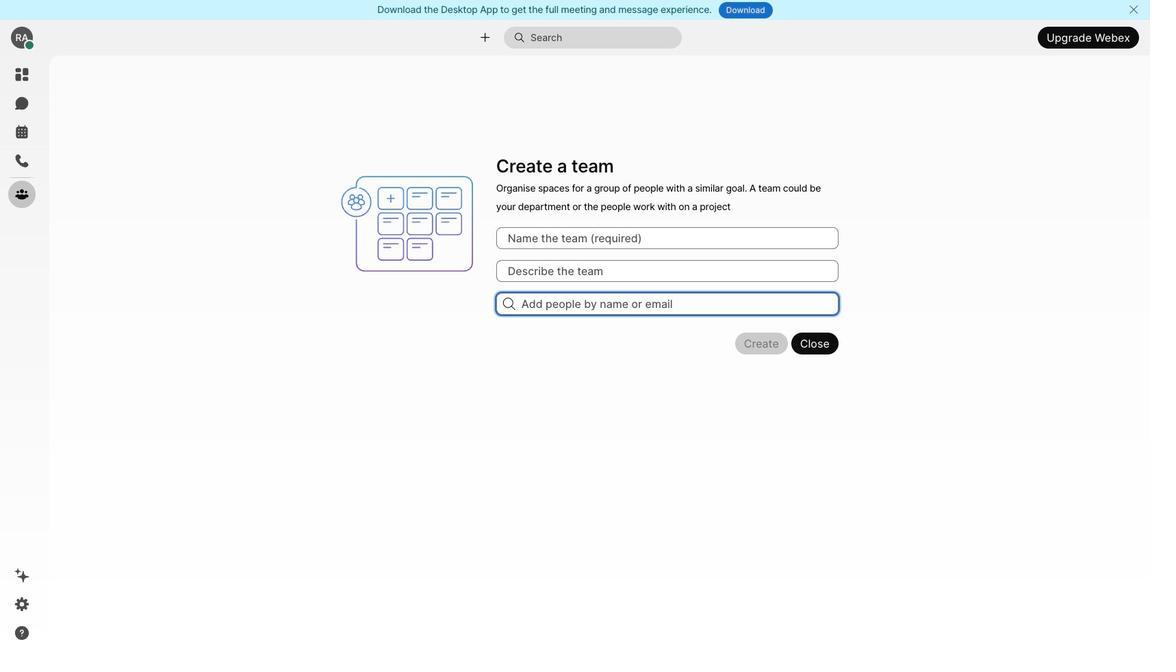 Task type: locate. For each thing, give the bounding box(es) containing it.
Name the team (required) text field
[[497, 227, 839, 249]]

Add people by name or email text field
[[497, 293, 839, 315]]

navigation
[[0, 55, 44, 660]]

Describe the team text field
[[497, 260, 839, 282]]



Task type: vqa. For each thing, say whether or not it's contained in the screenshot.
the calls image
no



Task type: describe. For each thing, give the bounding box(es) containing it.
search_18 image
[[503, 298, 516, 310]]

webex tab list
[[8, 61, 36, 208]]

create a team image
[[335, 151, 488, 297]]

cancel_16 image
[[1129, 4, 1140, 15]]



